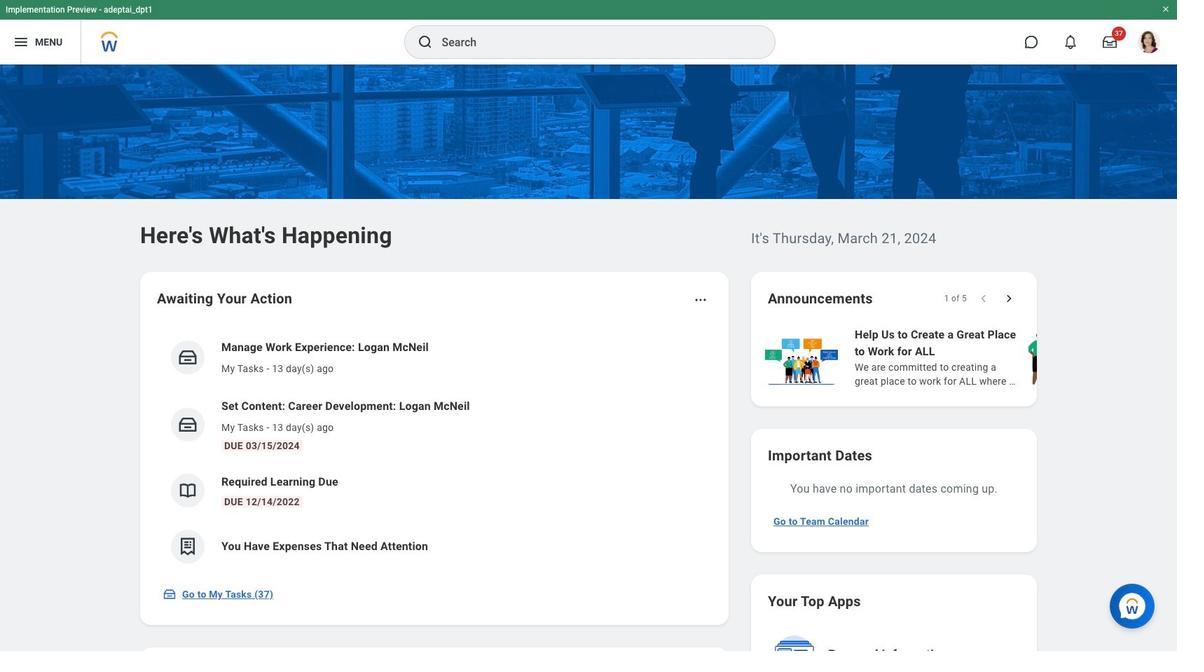 Task type: locate. For each thing, give the bounding box(es) containing it.
chevron right small image
[[1002, 292, 1016, 306]]

0 vertical spatial inbox image
[[177, 414, 198, 435]]

close environment banner image
[[1162, 5, 1171, 13]]

main content
[[0, 64, 1178, 651]]

1 horizontal spatial inbox image
[[177, 414, 198, 435]]

1 vertical spatial inbox image
[[163, 587, 177, 601]]

inbox large image
[[1103, 35, 1117, 49]]

Search Workday  search field
[[442, 27, 746, 57]]

search image
[[417, 34, 434, 50]]

justify image
[[13, 34, 29, 50]]

status
[[945, 293, 967, 304]]

list
[[763, 325, 1178, 390], [157, 328, 712, 575]]

inbox image
[[177, 414, 198, 435], [163, 587, 177, 601]]

notifications large image
[[1064, 35, 1078, 49]]

banner
[[0, 0, 1178, 64]]

chevron left small image
[[977, 292, 991, 306]]

related actions image
[[694, 293, 708, 307]]

inbox image inside list
[[177, 414, 198, 435]]



Task type: vqa. For each thing, say whether or not it's contained in the screenshot.
notifications large icon
yes



Task type: describe. For each thing, give the bounding box(es) containing it.
profile logan mcneil image
[[1138, 31, 1161, 56]]

dashboard expenses image
[[177, 536, 198, 557]]

0 horizontal spatial inbox image
[[163, 587, 177, 601]]

0 horizontal spatial list
[[157, 328, 712, 575]]

inbox image
[[177, 347, 198, 368]]

book open image
[[177, 480, 198, 501]]

1 horizontal spatial list
[[763, 325, 1178, 390]]



